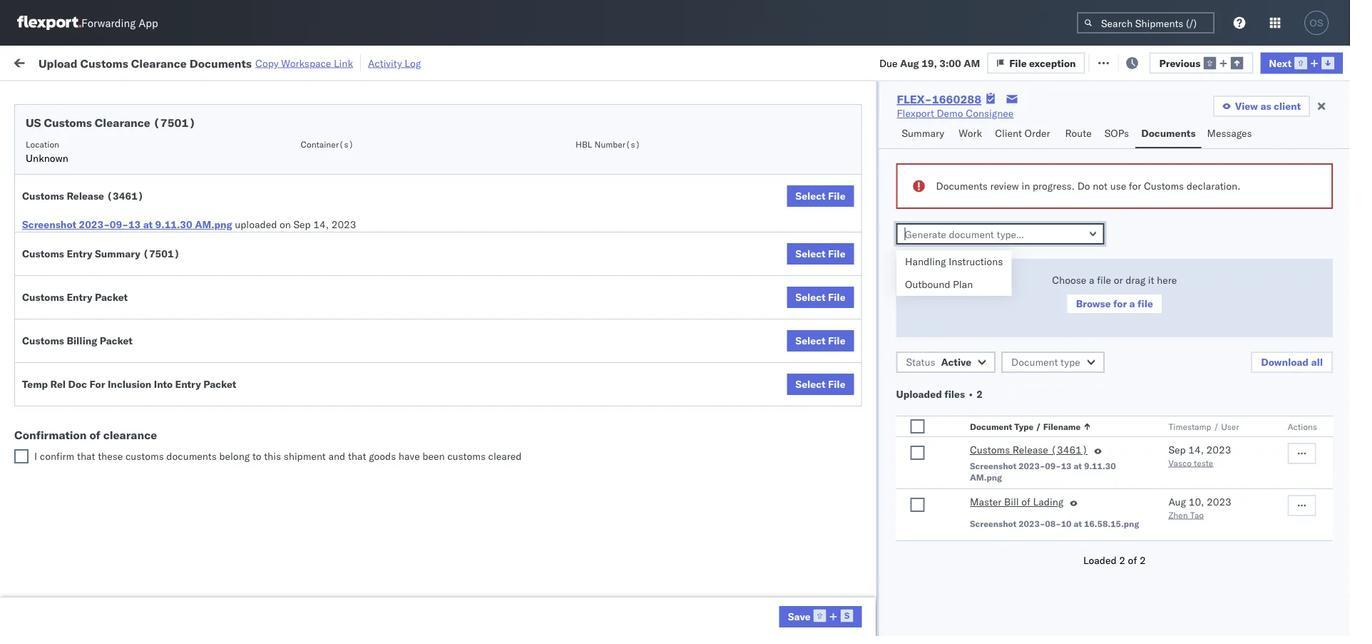 Task type: describe. For each thing, give the bounding box(es) containing it.
or
[[1114, 274, 1124, 287]]

4 lhuu7894563, uetu5238478 from the top
[[922, 425, 1068, 438]]

schedule delivery appointment link for first schedule delivery appointment button from the top of the page
[[33, 142, 175, 156]]

1 horizontal spatial customs release (3461)
[[971, 444, 1089, 456]]

master
[[971, 496, 1002, 508]]

file for temp rel doc for inclusion into entry packet
[[828, 378, 846, 391]]

1 1846748 from the top
[[856, 143, 899, 156]]

0 vertical spatial on
[[349, 55, 360, 68]]

ocean fcl for 1st schedule pickup from los angeles, ca link from the top of the page
[[458, 174, 508, 187]]

1 ceau7522281, hlxu6269489, hlxu8034992 from the top
[[922, 143, 1144, 155]]

1 schedule delivery appointment button from the top
[[33, 142, 175, 157]]

angeles, for 1st schedule pickup from los angeles, ca link from the top of the page
[[153, 174, 192, 186]]

Generate document type... text field
[[897, 223, 1105, 245]]

messages
[[1208, 127, 1253, 140]]

3 ceau7522281, hlxu6269489, hlxu8034992 from the top
[[922, 206, 1144, 218]]

loaded 2 of 2
[[1084, 554, 1146, 567]]

work
[[41, 52, 78, 71]]

angeles, for confirm pickup from los angeles, ca link
[[147, 394, 187, 406]]

1 - from the top
[[766, 583, 772, 595]]

4 1889466 from the top
[[856, 426, 899, 438]]

edt, for "schedule delivery appointment" link corresponding to first schedule delivery appointment button from the top of the page
[[284, 143, 306, 156]]

2 maeu9408431 from the top
[[1020, 520, 1092, 532]]

sops
[[1105, 127, 1130, 140]]

2 integration from the top
[[653, 614, 702, 627]]

los for fifth schedule pickup from los angeles, ca button from the bottom of the page
[[135, 174, 151, 186]]

3 schedule delivery appointment from the top
[[33, 362, 175, 375]]

user
[[1222, 421, 1240, 432]]

1 5, from the top
[[329, 143, 338, 156]]

pm for 7:00
[[265, 394, 280, 407]]

from for 4th schedule pickup from los angeles, ca link from the bottom
[[111, 205, 132, 218]]

5 test123456 from the top
[[1020, 269, 1080, 281]]

aug 10, 2023 zhen tao
[[1169, 496, 1232, 521]]

screenshot 2023-09-13 at 9.11.30 am.png uploaded on sep 14, 2023
[[22, 218, 356, 231]]

screenshot 2023-09-13 at 9.11.30 am.png
[[971, 461, 1117, 483]]

select for customs entry summary (7501)
[[796, 248, 826, 260]]

(0)
[[231, 55, 250, 68]]

select file button for temp rel doc for inclusion into entry packet
[[787, 374, 855, 395]]

sep 14, 2023 vasco teste
[[1169, 444, 1232, 468]]

select file button for customs release (3461)
[[787, 186, 855, 207]]

0 vertical spatial for
[[1130, 180, 1142, 192]]

1 that from the left
[[77, 450, 95, 463]]

2023 inside "aug 10, 2023 zhen tao"
[[1207, 496, 1232, 508]]

6 hlxu8034992 from the top
[[1074, 300, 1144, 312]]

pickup down customs entry summary (7501)
[[78, 268, 108, 280]]

client
[[1274, 100, 1302, 112]]

4 5, from the top
[[329, 237, 338, 250]]

4 1846748 from the top
[[856, 237, 899, 250]]

4 flex-1846748 from the top
[[825, 237, 899, 250]]

3 flex-2130387 from the top
[[825, 583, 899, 595]]

work inside import work button
[[155, 55, 180, 68]]

delivery for 2nd schedule delivery appointment button from the bottom
[[78, 237, 114, 249]]

my work
[[14, 52, 78, 71]]

1 schedule from the top
[[33, 142, 75, 155]]

timestamp / user button
[[1166, 418, 1260, 432]]

handling instructions
[[906, 255, 1004, 268]]

doc
[[68, 378, 87, 391]]

angeles, for fifth schedule pickup from los angeles, ca link from the top of the page
[[153, 456, 192, 469]]

2 2:59 am edt, nov 5, 2022 from the top
[[240, 174, 366, 187]]

/ inside "button"
[[1036, 421, 1042, 432]]

screenshot for screenshot 2023-09-13 at 9.11.30 am.png uploaded on sep 14, 2023
[[22, 218, 76, 231]]

dec for 23,
[[307, 394, 325, 407]]

(7501) for us customs clearance (7501)
[[153, 116, 196, 130]]

10 resize handle column header from the left
[[1280, 111, 1297, 637]]

4 test123456 from the top
[[1020, 237, 1080, 250]]

est, for 13,
[[284, 457, 305, 470]]

4 hlxu6269489, from the top
[[998, 237, 1071, 249]]

6 resize handle column header from the left
[[778, 111, 795, 637]]

3 schedule delivery appointment button from the top
[[33, 361, 175, 377]]

i confirm that these customs documents belong to this shipment and that goods have been customs cleared
[[34, 450, 522, 463]]

sep inside the sep 14, 2023 vasco teste
[[1169, 444, 1186, 456]]

2023- for screenshot 2023-09-13 at 9.11.30 am.png uploaded on sep 14, 2023
[[79, 218, 110, 231]]

in
[[1022, 180, 1031, 192]]

2 hlxu8034992 from the top
[[1074, 174, 1144, 187]]

flexport demo consignee
[[897, 107, 1014, 120]]

view
[[1236, 100, 1259, 112]]

due
[[880, 57, 898, 69]]

uploaded files ∙ 2
[[897, 388, 983, 401]]

select file button for customs entry packet
[[787, 287, 855, 308]]

view as client
[[1236, 100, 1302, 112]]

select file button for customs entry summary (7501)
[[787, 243, 855, 265]]

outbound plan
[[906, 278, 974, 291]]

8 resize handle column header from the left
[[995, 111, 1013, 637]]

0 vertical spatial actions
[[1306, 117, 1335, 127]]

documents button
[[1136, 121, 1202, 148]]

flexport demo consignee link
[[897, 106, 1014, 121]]

2 lhuu7894563, uetu5238478 from the top
[[922, 363, 1068, 375]]

confirm pickup from los angeles, ca
[[33, 394, 203, 406]]

upload customs clearance documents copy workspace link
[[39, 56, 353, 70]]

(7501) for customs entry summary (7501)
[[143, 248, 180, 260]]

1 karl from the top
[[775, 583, 793, 595]]

3 uetu5238478 from the top
[[999, 394, 1068, 406]]

at for screenshot 2023-09-13 at 9.11.30 am.png uploaded on sep 14, 2023
[[143, 218, 153, 231]]

fcl for fifth schedule pickup from los angeles, ca link from the top of the page
[[490, 457, 508, 470]]

delivery for first schedule delivery appointment button from the top of the page
[[78, 142, 114, 155]]

0 vertical spatial upload
[[39, 56, 77, 70]]

document type / filename button
[[968, 418, 1141, 432]]

flexport
[[897, 107, 935, 120]]

it
[[1149, 274, 1155, 287]]

shipment
[[284, 450, 326, 463]]

1 vertical spatial actions
[[1288, 421, 1318, 432]]

1 schedule delivery appointment from the top
[[33, 142, 175, 155]]

2 vertical spatial packet
[[203, 378, 236, 391]]

1 vertical spatial summary
[[95, 248, 140, 260]]

app
[[139, 16, 158, 30]]

2 flex-2130387 from the top
[[825, 520, 899, 532]]

file for customs entry packet
[[828, 291, 846, 304]]

msdu7304509
[[922, 457, 995, 469]]

files
[[945, 388, 966, 401]]

1 uetu5238478 from the top
[[999, 331, 1068, 344]]

omkar
[[1207, 143, 1237, 156]]

0 horizontal spatial file exception
[[1010, 57, 1076, 69]]

for inside button
[[1114, 298, 1128, 310]]

0 horizontal spatial aug
[[901, 57, 920, 69]]

3 2:59 from the top
[[240, 206, 262, 218]]

batch
[[1271, 55, 1299, 68]]

est, for 23,
[[283, 394, 304, 407]]

5 hlxu8034992 from the top
[[1074, 268, 1144, 281]]

2:59 am est, jan 13, 2023
[[240, 457, 368, 470]]

1 vertical spatial (3461)
[[1051, 444, 1089, 456]]

mbl/mawb numbers button
[[1013, 113, 1186, 128]]

1 customs from the left
[[126, 450, 164, 463]]

5 flex-1846748 from the top
[[825, 269, 899, 281]]

us customs clearance (7501)
[[26, 116, 196, 130]]

abcdefg78456546 for schedule pickup from los angeles, ca
[[1020, 331, 1116, 344]]

2 flex-1889466 from the top
[[825, 363, 899, 375]]

activity
[[368, 57, 402, 69]]

flex-1660288 link
[[897, 92, 982, 106]]

this
[[264, 450, 281, 463]]

Search Shipments (/) text field
[[1078, 12, 1215, 34]]

3 schedule pickup from los angeles, ca button from the top
[[33, 267, 208, 283]]

edt, for "schedule delivery appointment" link related to 2nd schedule delivery appointment button from the bottom
[[284, 237, 306, 250]]

1 test123456 from the top
[[1020, 143, 1080, 156]]

2023- for screenshot 2023-09-13 at 9.11.30 am.png
[[1019, 461, 1046, 471]]

9.11.30 for screenshot 2023-09-13 at 9.11.30 am.png
[[1085, 461, 1117, 471]]

2 upload customs clearance documents link from the top
[[33, 581, 211, 596]]

2 for of
[[1140, 554, 1146, 567]]

filtered
[[14, 87, 49, 100]]

3 1889466 from the top
[[856, 394, 899, 407]]

jan for 28,
[[313, 583, 329, 595]]

4 resize handle column header from the left
[[531, 111, 548, 637]]

import work
[[120, 55, 180, 68]]

2 schedule pickup from los angeles, ca button from the top
[[33, 204, 208, 220]]

upload customs clearance documents button
[[33, 299, 211, 314]]

plan
[[953, 278, 974, 291]]

0 horizontal spatial customs release (3461)
[[22, 190, 144, 202]]

6 schedule from the top
[[33, 331, 75, 343]]

4 schedule pickup from los angeles, ca link from the top
[[33, 330, 208, 344]]

use
[[1111, 180, 1127, 192]]

choose a file or drag it here
[[1053, 274, 1178, 287]]

select file button for customs billing packet
[[787, 330, 855, 352]]

4 ceau7522281, hlxu6269489, hlxu8034992 from the top
[[922, 237, 1144, 249]]

am.png for screenshot 2023-09-13 at 9.11.30 am.png
[[971, 472, 1003, 483]]

these
[[98, 450, 123, 463]]

0 vertical spatial file
[[1098, 274, 1112, 287]]

a inside button
[[1130, 298, 1136, 310]]

at left risk
[[283, 55, 292, 68]]

0 vertical spatial a
[[1090, 274, 1095, 287]]

previous
[[1160, 57, 1201, 69]]

confirmation
[[14, 428, 87, 442]]

my
[[14, 52, 37, 71]]

3 flex-1846748 from the top
[[825, 206, 899, 218]]

7 schedule from the top
[[33, 362, 75, 375]]

3 lhuu7894563, from the top
[[922, 394, 996, 406]]

3 hlxu6269489, from the top
[[998, 206, 1071, 218]]

2 resize handle column header from the left
[[381, 111, 398, 637]]

2:00 am est, nov 9, 2022
[[240, 300, 365, 313]]

select file for customs release (3461)
[[796, 190, 846, 202]]

at for screenshot 2023-09-13 at 9.11.30 am.png
[[1074, 461, 1083, 471]]

customs entry summary (7501)
[[22, 248, 180, 260]]

client
[[996, 127, 1023, 140]]

confirm for confirm pickup from los angeles, ca
[[33, 394, 69, 406]]

2 that from the left
[[348, 450, 366, 463]]

3 2130387 from the top
[[856, 583, 899, 595]]

i
[[34, 450, 37, 463]]

2 uetu5238478 from the top
[[999, 363, 1068, 375]]

location
[[26, 139, 59, 149]]

screenshot for screenshot 2023-08-10 at 16.58.15.png
[[971, 518, 1017, 529]]

3 5, from the top
[[329, 206, 338, 218]]

select for temp rel doc for inclusion into entry packet
[[796, 378, 826, 391]]

batch action button
[[1249, 51, 1343, 72]]

pickup up screenshot 2023-09-13 at 9.11.30 am.png link
[[78, 174, 108, 186]]

2 schedule pickup from los angeles, ca from the top
[[33, 205, 208, 218]]

2 account from the top
[[726, 614, 764, 627]]

1 horizontal spatial exception
[[1128, 55, 1174, 68]]

5 ceau7522281, from the top
[[922, 268, 996, 281]]

2 schedule delivery appointment button from the top
[[33, 236, 175, 252]]

confirm delivery link
[[33, 424, 109, 439]]

download all
[[1262, 356, 1324, 369]]

been
[[423, 450, 445, 463]]

batch action
[[1271, 55, 1333, 68]]

angeles, for 4th schedule pickup from los angeles, ca link from the top of the page
[[153, 331, 192, 343]]

fcl for "schedule delivery appointment" link corresponding to 1st schedule delivery appointment button from the bottom
[[490, 363, 508, 375]]

1 flex-1889466 from the top
[[825, 331, 899, 344]]

of for loaded 2 of 2
[[1129, 554, 1138, 567]]

0 vertical spatial 14,
[[314, 218, 329, 231]]

3 schedule pickup from los angeles, ca from the top
[[33, 268, 208, 280]]

1 ceau7522281, from the top
[[922, 143, 996, 155]]

2 gvcu5265864 from the top
[[922, 520, 993, 532]]

file for customs release (3461)
[[828, 190, 846, 202]]

confirm pickup from los angeles, ca button
[[33, 393, 203, 409]]

0 horizontal spatial exception
[[1030, 57, 1076, 69]]

browse
[[1077, 298, 1111, 310]]

to
[[253, 450, 262, 463]]

from for confirm pickup from los angeles, ca link
[[105, 394, 126, 406]]

2 upload customs clearance documents from the top
[[33, 582, 211, 594]]

from for 1st schedule pickup from los angeles, ca link from the top of the page
[[111, 174, 132, 186]]

screenshot for screenshot 2023-09-13 at 9.11.30 am.png
[[971, 461, 1017, 471]]

document type
[[1012, 356, 1081, 369]]

0 vertical spatial sep
[[294, 218, 311, 231]]

documents left copy
[[190, 56, 252, 70]]

delivery for 1st schedule delivery appointment button from the bottom
[[78, 362, 114, 375]]

message
[[191, 55, 231, 68]]

confirm delivery
[[33, 425, 109, 437]]

5 hlxu6269489, from the top
[[998, 268, 1071, 281]]

1662119
[[856, 551, 899, 564]]

fcl for third schedule pickup from los angeles, ca link from the bottom of the page
[[490, 269, 508, 281]]

master bill of lading
[[971, 496, 1064, 508]]

11:30
[[240, 583, 268, 595]]

los for 2nd schedule pickup from los angeles, ca button from the bottom of the page
[[135, 331, 151, 343]]

status active
[[907, 356, 972, 369]]

activity log button
[[368, 54, 421, 72]]

container numbers button
[[915, 108, 998, 133]]

1893174
[[856, 457, 899, 470]]

flex-1660288
[[897, 92, 982, 106]]

0 horizontal spatial of
[[90, 428, 101, 442]]

confirm for confirm delivery
[[33, 425, 69, 437]]

23,
[[328, 394, 343, 407]]

09- for screenshot 2023-09-13 at 9.11.30 am.png uploaded on sep 14, 2023
[[110, 218, 128, 231]]

3 test123456 from the top
[[1020, 206, 1080, 218]]

appointment for 2nd schedule delivery appointment button from the bottom
[[117, 237, 175, 249]]

copy
[[255, 57, 279, 69]]

4 schedule pickup from los angeles, ca button from the top
[[33, 330, 208, 346]]

cleared
[[489, 450, 522, 463]]

documents left review
[[937, 180, 988, 192]]

pm for 11:30
[[271, 583, 286, 595]]

3 lhuu7894563, uetu5238478 from the top
[[922, 394, 1068, 406]]

2:00
[[240, 300, 262, 313]]

4 flex-1889466 from the top
[[825, 426, 899, 438]]

abcdefg78456546 for confirm delivery
[[1020, 426, 1116, 438]]

pickup up customs entry summary (7501)
[[78, 205, 108, 218]]

5 edt, from the top
[[284, 269, 306, 281]]

save
[[788, 611, 811, 623]]



Task type: locate. For each thing, give the bounding box(es) containing it.
5 ocean fcl from the top
[[458, 394, 508, 407]]

schedule pickup from los angeles, ca button up screenshot 2023-09-13 at 9.11.30 am.png link
[[33, 173, 208, 189]]

jan for 13,
[[307, 457, 323, 470]]

los down clearance
[[135, 456, 151, 469]]

type
[[1061, 356, 1081, 369]]

am.png inside screenshot 2023-09-13 at 9.11.30 am.png
[[971, 472, 1003, 483]]

2 vertical spatial appointment
[[117, 362, 175, 375]]

2023- up customs entry summary (7501)
[[79, 218, 110, 231]]

upload for 2nd upload customs clearance documents 'link' from the bottom
[[33, 299, 65, 312]]

lhuu7894563, up msdu7304509
[[922, 425, 996, 438]]

2 schedule pickup from los angeles, ca link from the top
[[33, 204, 208, 219]]

from down temp rel doc for inclusion into entry packet
[[105, 394, 126, 406]]

28,
[[331, 583, 347, 595]]

3 1846748 from the top
[[856, 206, 899, 218]]

file inside browse for a file button
[[1138, 298, 1154, 310]]

documents left "2:00"
[[159, 299, 211, 312]]

document
[[1012, 356, 1059, 369], [971, 421, 1013, 432]]

schedule pickup from los angeles, ca button down clearance
[[33, 456, 208, 471]]

jan left 13,
[[307, 457, 323, 470]]

los for 3rd schedule pickup from los angeles, ca button from the bottom
[[135, 268, 151, 280]]

summary
[[902, 127, 945, 140], [95, 248, 140, 260]]

edt, for 4th schedule pickup from los angeles, ca link from the bottom
[[284, 206, 306, 218]]

confirm inside confirm delivery link
[[33, 425, 69, 437]]

schedule delivery appointment link for 1st schedule delivery appointment button from the bottom
[[33, 361, 175, 376]]

2 vertical spatial schedule delivery appointment button
[[33, 361, 175, 377]]

0 horizontal spatial 2
[[977, 388, 983, 401]]

us
[[26, 116, 41, 130]]

ocean
[[586, 143, 615, 156], [458, 174, 487, 187], [586, 174, 615, 187], [683, 174, 713, 187], [458, 269, 487, 281], [586, 269, 615, 281], [683, 269, 713, 281], [458, 300, 487, 313], [586, 300, 615, 313], [683, 300, 713, 313], [458, 363, 487, 375], [586, 363, 615, 375], [683, 363, 713, 375], [458, 394, 487, 407], [586, 394, 615, 407], [683, 394, 713, 407], [458, 457, 487, 470], [458, 583, 487, 595]]

ocean fcl for "schedule delivery appointment" link corresponding to 1st schedule delivery appointment button from the bottom
[[458, 363, 508, 375]]

angeles, inside button
[[147, 394, 187, 406]]

2:59
[[240, 143, 262, 156], [240, 174, 262, 187], [240, 206, 262, 218], [240, 237, 262, 250], [240, 269, 262, 281], [240, 363, 262, 375], [240, 457, 262, 470]]

dec for 14,
[[307, 363, 326, 375]]

0 vertical spatial karl
[[775, 583, 793, 595]]

6 2:59 from the top
[[240, 363, 262, 375]]

3 ceau7522281, from the top
[[922, 206, 996, 218]]

select file for customs billing packet
[[796, 335, 846, 347]]

0 horizontal spatial for
[[1114, 298, 1128, 310]]

at inside screenshot 2023-09-13 at 9.11.30 am.png
[[1074, 461, 1083, 471]]

1 vertical spatial release
[[1013, 444, 1049, 456]]

from up customs entry summary (7501)
[[111, 205, 132, 218]]

packet for customs billing packet
[[100, 335, 133, 347]]

screenshot up customs entry summary (7501)
[[22, 218, 76, 231]]

angeles, for third schedule pickup from los angeles, ca link from the bottom of the page
[[153, 268, 192, 280]]

flex-1889466
[[825, 331, 899, 344], [825, 363, 899, 375], [825, 394, 899, 407], [825, 426, 899, 438]]

select for customs billing packet
[[796, 335, 826, 347]]

customs right the been on the bottom left of page
[[448, 450, 486, 463]]

numbers for mbl/mawb numbers
[[1072, 117, 1107, 127]]

1 1889466 from the top
[[856, 331, 899, 344]]

7 fcl from the top
[[490, 583, 508, 595]]

document inside "button"
[[971, 421, 1013, 432]]

5 schedule pickup from los angeles, ca button from the top
[[33, 456, 208, 471]]

schedule pickup from los angeles, ca up customs entry summary (7501)
[[33, 205, 208, 218]]

2023- inside screenshot 2023-09-13 at 9.11.30 am.png
[[1019, 461, 1046, 471]]

hlxu8034992 down sops button
[[1074, 174, 1144, 187]]

14, up teste
[[1189, 444, 1205, 456]]

los down upload customs clearance documents button
[[135, 331, 151, 343]]

client order button
[[990, 121, 1060, 148]]

download
[[1262, 356, 1309, 369]]

est, for 9,
[[284, 300, 305, 313]]

los for confirm pickup from los angeles, ca button
[[129, 394, 145, 406]]

2 schedule from the top
[[33, 174, 75, 186]]

pickup down confirmation of clearance
[[78, 456, 108, 469]]

select
[[796, 190, 826, 202], [796, 248, 826, 260], [796, 291, 826, 304], [796, 335, 826, 347], [796, 378, 826, 391]]

1 vertical spatial work
[[959, 127, 983, 140]]

customs inside button
[[68, 299, 108, 312]]

759 at risk
[[262, 55, 311, 68]]

2 fcl from the top
[[490, 269, 508, 281]]

2 vertical spatial of
[[1129, 554, 1138, 567]]

2:59 am edt, nov 5, 2022 for "schedule delivery appointment" link corresponding to first schedule delivery appointment button from the top of the page
[[240, 143, 366, 156]]

a right choose
[[1090, 274, 1095, 287]]

sep right uploaded
[[294, 218, 311, 231]]

demo
[[937, 107, 964, 120]]

aug inside "aug 10, 2023 zhen tao"
[[1169, 496, 1187, 508]]

2 hlxu6269489, from the top
[[998, 174, 1071, 187]]

abcdefg78456546 up document type / filename "button" at the right bottom of the page
[[1020, 363, 1116, 375]]

lhuu7894563, uetu5238478 up customs release (3461) link
[[922, 425, 1068, 438]]

hlxu6269489, up choose
[[998, 237, 1071, 249]]

flex-1893174 button
[[802, 453, 902, 473], [802, 453, 902, 473]]

09- inside screenshot 2023-09-13 at 9.11.30 am.png
[[1046, 461, 1062, 471]]

5 2:59 from the top
[[240, 269, 262, 281]]

messages button
[[1202, 121, 1260, 148]]

Search Work text field
[[872, 51, 1027, 72]]

order
[[1025, 127, 1051, 140]]

None checkbox
[[911, 420, 925, 434], [911, 446, 925, 460], [14, 450, 29, 464], [911, 498, 925, 512], [911, 420, 925, 434], [911, 446, 925, 460], [14, 450, 29, 464], [911, 498, 925, 512]]

2130387 down 1893174
[[856, 488, 899, 501]]

of
[[90, 428, 101, 442], [1022, 496, 1031, 508], [1129, 554, 1138, 567]]

of right bill
[[1022, 496, 1031, 508]]

1 vertical spatial 09-
[[1046, 461, 1062, 471]]

7:00
[[240, 394, 262, 407]]

2 lagerfeld from the top
[[796, 614, 838, 627]]

3 flex-1889466 from the top
[[825, 394, 899, 407]]

lhuu7894563, uetu5238478 up the ∙
[[922, 363, 1068, 375]]

1 vertical spatial upload customs clearance documents
[[33, 582, 211, 594]]

view as client button
[[1214, 96, 1311, 117]]

1 horizontal spatial release
[[1013, 444, 1049, 456]]

3 select file from the top
[[796, 291, 846, 304]]

from for third schedule pickup from los angeles, ca link from the bottom of the page
[[111, 268, 132, 280]]

schedule delivery appointment link for 2nd schedule delivery appointment button from the bottom
[[33, 236, 175, 250]]

2 edt, from the top
[[284, 174, 306, 187]]

3 hlxu8034992 from the top
[[1074, 206, 1144, 218]]

fcl for 2nd upload customs clearance documents 'link' from the bottom
[[490, 300, 508, 313]]

bill
[[1005, 496, 1019, 508]]

document for document type / filename
[[971, 421, 1013, 432]]

1 lhuu7894563, uetu5238478 from the top
[[922, 331, 1068, 344]]

1 select file button from the top
[[787, 186, 855, 207]]

at for screenshot 2023-08-10 at 16.58.15.png
[[1074, 518, 1083, 529]]

route button
[[1060, 121, 1099, 148]]

1 vertical spatial schedule delivery appointment link
[[33, 236, 175, 250]]

(7501)
[[153, 116, 196, 130], [143, 248, 180, 260]]

schedule delivery appointment button down "us customs clearance (7501)"
[[33, 142, 175, 157]]

2 5, from the top
[[329, 174, 338, 187]]

0 horizontal spatial work
[[155, 55, 180, 68]]

appointment for 1st schedule delivery appointment button from the bottom
[[117, 362, 175, 375]]

gvcu5265864 down master on the bottom of the page
[[922, 520, 993, 532]]

upload inside button
[[33, 299, 65, 312]]

3 edt, from the top
[[284, 206, 306, 218]]

1 vertical spatial packet
[[100, 335, 133, 347]]

2 2:59 from the top
[[240, 174, 262, 187]]

2 test123456 from the top
[[1020, 174, 1080, 187]]

/ inside button
[[1214, 421, 1220, 432]]

est, left 28,
[[289, 583, 310, 595]]

0 horizontal spatial am.png
[[195, 218, 232, 231]]

1 horizontal spatial a
[[1130, 298, 1136, 310]]

of for master bill of lading
[[1022, 496, 1031, 508]]

work
[[155, 55, 180, 68], [959, 127, 983, 140]]

schedule delivery appointment up for
[[33, 362, 175, 375]]

for right use
[[1130, 180, 1142, 192]]

2 / from the left
[[1214, 421, 1220, 432]]

document inside button
[[1012, 356, 1059, 369]]

list box
[[897, 250, 1012, 296]]

4 uetu5238478 from the top
[[999, 425, 1068, 438]]

document type button
[[1002, 352, 1105, 373]]

1 horizontal spatial sep
[[1169, 444, 1186, 456]]

2:59 am est, dec 14, 2022
[[240, 363, 371, 375]]

1 vertical spatial schedule delivery appointment button
[[33, 236, 175, 252]]

0 vertical spatial 2130387
[[856, 488, 899, 501]]

3 schedule from the top
[[33, 205, 75, 218]]

inclusion
[[108, 378, 151, 391]]

(7501) down upload customs clearance documents copy workspace link on the left
[[153, 116, 196, 130]]

instructions
[[949, 255, 1004, 268]]

file for customs entry summary (7501)
[[828, 248, 846, 260]]

2 horizontal spatial 2
[[1140, 554, 1146, 567]]

los for fifth schedule pickup from los angeles, ca button
[[135, 456, 151, 469]]

09- for screenshot 2023-09-13 at 9.11.30 am.png
[[1046, 461, 1062, 471]]

2 ceau7522281, from the top
[[922, 174, 996, 187]]

file for customs billing packet
[[828, 335, 846, 347]]

0 vertical spatial appointment
[[117, 142, 175, 155]]

upload for 2nd upload customs clearance documents 'link' from the top
[[33, 582, 65, 594]]

ceau7522281, down "plan"
[[922, 300, 996, 312]]

los for 2nd schedule pickup from los angeles, ca button from the top
[[135, 205, 151, 218]]

1 vertical spatial 14,
[[329, 363, 344, 375]]

2 vertical spatial 14,
[[1189, 444, 1205, 456]]

aug left 19,
[[901, 57, 920, 69]]

6 1846748 from the top
[[856, 300, 899, 313]]

sep up vasco
[[1169, 444, 1186, 456]]

1 vertical spatial entry
[[67, 291, 92, 304]]

0 vertical spatial schedule delivery appointment
[[33, 142, 175, 155]]

due aug 19, 3:00 am
[[880, 57, 981, 69]]

that right and
[[348, 450, 366, 463]]

9 resize handle column header from the left
[[1183, 111, 1200, 637]]

1 vertical spatial 9.11.30
[[1085, 461, 1117, 471]]

customs release (3461) link
[[971, 443, 1089, 460]]

entry up the customs billing packet
[[67, 291, 92, 304]]

hlxu8034992 down choose a file or drag it here
[[1074, 300, 1144, 312]]

release up screenshot 2023-09-13 at 9.11.30 am.png link
[[67, 190, 104, 202]]

4 schedule from the top
[[33, 237, 75, 249]]

schedule delivery appointment link down "us customs clearance (7501)"
[[33, 142, 175, 156]]

1 vertical spatial upload customs clearance documents link
[[33, 581, 211, 596]]

3 resize handle column header from the left
[[434, 111, 451, 637]]

numbers inside container numbers
[[922, 122, 958, 133]]

maeu9408431 down screenshot 2023-09-13 at 9.11.30 am.png
[[1020, 488, 1092, 501]]

dec up 7:00 pm est, dec 23, 2022
[[307, 363, 326, 375]]

schedule pickup from los angeles, ca button up customs entry summary (7501)
[[33, 204, 208, 220]]

pm
[[265, 394, 280, 407], [271, 583, 286, 595]]

flex-1846748 button
[[802, 140, 902, 159], [802, 140, 902, 159], [802, 171, 902, 191], [802, 171, 902, 191], [802, 202, 902, 222], [802, 202, 902, 222], [802, 234, 902, 254], [802, 234, 902, 254], [802, 265, 902, 285], [802, 265, 902, 285], [802, 297, 902, 316], [802, 297, 902, 316]]

work inside work button
[[959, 127, 983, 140]]

file
[[1108, 55, 1125, 68], [1010, 57, 1027, 69], [828, 190, 846, 202], [828, 248, 846, 260], [828, 291, 846, 304], [828, 335, 846, 347], [828, 378, 846, 391]]

9.11.30 inside screenshot 2023-09-13 at 9.11.30 am.png
[[1085, 461, 1117, 471]]

1 gvcu5265864 from the top
[[922, 488, 993, 501]]

exception down search shipments (/) text box
[[1128, 55, 1174, 68]]

summary button
[[897, 121, 954, 148]]

0 vertical spatial gvcu5265864
[[922, 488, 993, 501]]

2 vertical spatial schedule delivery appointment
[[33, 362, 175, 375]]

select for customs entry packet
[[796, 291, 826, 304]]

5,
[[329, 143, 338, 156], [329, 174, 338, 187], [329, 206, 338, 218], [329, 237, 338, 250], [329, 269, 338, 281]]

hlxu8034992 down not
[[1074, 206, 1144, 218]]

confirm down rel
[[33, 394, 69, 406]]

5 5, from the top
[[329, 269, 338, 281]]

save button
[[780, 607, 862, 628]]

1 vertical spatial sep
[[1169, 444, 1186, 456]]

1 schedule pickup from los angeles, ca link from the top
[[33, 173, 208, 187]]

schedule pickup from los angeles, ca down upload customs clearance documents button
[[33, 331, 208, 343]]

1 hlxu6269489, from the top
[[998, 143, 1071, 155]]

4 select file button from the top
[[787, 330, 855, 352]]

1 horizontal spatial file exception
[[1108, 55, 1174, 68]]

customs release (3461)
[[22, 190, 144, 202], [971, 444, 1089, 456]]

1 schedule pickup from los angeles, ca button from the top
[[33, 173, 208, 189]]

13 inside screenshot 2023-09-13 at 9.11.30 am.png
[[1062, 461, 1072, 471]]

1 lhuu7894563, from the top
[[922, 331, 996, 344]]

5 schedule pickup from los angeles, ca link from the top
[[33, 456, 208, 470]]

packet for customs entry packet
[[95, 291, 128, 304]]

forwarding app
[[81, 16, 158, 30]]

1 horizontal spatial on
[[349, 55, 360, 68]]

2 vertical spatial entry
[[175, 378, 201, 391]]

am.png
[[195, 218, 232, 231], [971, 472, 1003, 483]]

of right the loaded at the right of the page
[[1129, 554, 1138, 567]]

at down "filename"
[[1074, 461, 1083, 471]]

screenshot inside screenshot 2023-09-13 at 9.11.30 am.png
[[971, 461, 1017, 471]]

clearance inside upload customs clearance documents button
[[111, 299, 156, 312]]

2 2130387 from the top
[[856, 520, 899, 532]]

205
[[328, 55, 346, 68]]

0 horizontal spatial release
[[67, 190, 104, 202]]

1 vertical spatial karl
[[775, 614, 793, 627]]

9.11.30
[[155, 218, 192, 231], [1085, 461, 1117, 471]]

1 vertical spatial integration
[[653, 614, 702, 627]]

09- down customs release (3461) link
[[1046, 461, 1062, 471]]

flex-1662119 button
[[802, 548, 902, 568], [802, 548, 902, 568]]

1 vertical spatial of
[[1022, 496, 1031, 508]]

1 hlxu8034992 from the top
[[1074, 143, 1144, 155]]

tao
[[1191, 510, 1205, 521]]

(3461) up maeu9736123
[[1051, 444, 1089, 456]]

ceau7522281, hlxu6269489, hlxu8034992
[[922, 143, 1144, 155], [922, 174, 1144, 187], [922, 206, 1144, 218], [922, 237, 1144, 249], [922, 268, 1144, 281], [922, 300, 1144, 312]]

0 horizontal spatial 13
[[128, 218, 141, 231]]

select for customs release (3461)
[[796, 190, 826, 202]]

test123456 down choose
[[1020, 300, 1080, 313]]

fcl for confirm pickup from los angeles, ca link
[[490, 394, 508, 407]]

have
[[399, 450, 420, 463]]

2 schedule delivery appointment link from the top
[[33, 236, 175, 250]]

1 vertical spatial customs release (3461)
[[971, 444, 1089, 456]]

entry for packet
[[67, 291, 92, 304]]

maeu9736123
[[1020, 457, 1092, 470]]

gvcu5265864
[[922, 488, 993, 501], [922, 520, 993, 532]]

0 vertical spatial schedule delivery appointment button
[[33, 142, 175, 157]]

os
[[1310, 17, 1324, 28]]

/ left user
[[1214, 421, 1220, 432]]

confirm
[[40, 450, 74, 463]]

9.11.30 for screenshot 2023-09-13 at 9.11.30 am.png uploaded on sep 14, 2023
[[155, 218, 192, 231]]

2 flex-1846748 from the top
[[825, 174, 899, 187]]

6 ceau7522281, from the top
[[922, 300, 996, 312]]

vasco
[[1169, 458, 1192, 468]]

(3461) up screenshot 2023-09-13 at 9.11.30 am.png link
[[107, 190, 144, 202]]

los inside confirm pickup from los angeles, ca link
[[129, 394, 145, 406]]

8 schedule from the top
[[33, 456, 75, 469]]

hlxu6269489, down generate document type... text field on the top of page
[[998, 268, 1071, 281]]

on
[[349, 55, 360, 68], [280, 218, 291, 231]]

0 vertical spatial upload customs clearance documents link
[[33, 299, 211, 313]]

0 horizontal spatial file
[[1098, 274, 1112, 287]]

temp
[[22, 378, 48, 391]]

from
[[111, 174, 132, 186], [111, 205, 132, 218], [111, 268, 132, 280], [111, 331, 132, 343], [105, 394, 126, 406], [111, 456, 132, 469]]

documents right sops button
[[1142, 127, 1196, 140]]

schedule pickup from los angeles, ca button
[[33, 173, 208, 189], [33, 204, 208, 220], [33, 267, 208, 283], [33, 330, 208, 346], [33, 456, 208, 471]]

do
[[1078, 180, 1091, 192]]

exception up mbl/mawb
[[1030, 57, 1076, 69]]

import
[[120, 55, 152, 68]]

ocean fcl for confirm pickup from los angeles, ca link
[[458, 394, 508, 407]]

1 horizontal spatial for
[[1130, 180, 1142, 192]]

select file for temp rel doc for inclusion into entry packet
[[796, 378, 846, 391]]

0 vertical spatial (7501)
[[153, 116, 196, 130]]

0 vertical spatial document
[[1012, 356, 1059, 369]]

1 resize handle column header from the left
[[215, 111, 232, 637]]

risk
[[295, 55, 311, 68]]

1 horizontal spatial numbers
[[1072, 117, 1107, 127]]

2023- down customs release (3461) link
[[1019, 461, 1046, 471]]

1 vertical spatial pm
[[271, 583, 286, 595]]

ocean fcl for third schedule pickup from los angeles, ca link from the bottom of the page
[[458, 269, 508, 281]]

-
[[766, 583, 772, 595], [766, 614, 772, 627]]

actions
[[1306, 117, 1335, 127], [1288, 421, 1318, 432]]

customs release (3461) down 'document type / filename'
[[971, 444, 1089, 456]]

documents inside button
[[159, 299, 211, 312]]

4 fcl from the top
[[490, 363, 508, 375]]

2 vertical spatial flex-2130387
[[825, 583, 899, 595]]

fcl for 1st schedule pickup from los angeles, ca link from the top of the page
[[490, 174, 508, 187]]

delivery up these
[[72, 425, 109, 437]]

08-
[[1046, 518, 1062, 529]]

documents inside button
[[1142, 127, 1196, 140]]

teste
[[1195, 458, 1214, 468]]

1 vertical spatial jan
[[313, 583, 329, 595]]

hlxu8034992 down sops
[[1074, 143, 1144, 155]]

file exception
[[1108, 55, 1174, 68], [1010, 57, 1076, 69]]

1 vertical spatial file
[[1138, 298, 1154, 310]]

document for document type
[[1012, 356, 1059, 369]]

2 lhuu7894563, from the top
[[922, 363, 996, 375]]

1 horizontal spatial customs
[[448, 450, 486, 463]]

from for fifth schedule pickup from los angeles, ca link from the top of the page
[[111, 456, 132, 469]]

ceau7522281, hlxu6269489, hlxu8034992 up choose
[[922, 237, 1144, 249]]

select file for customs entry summary (7501)
[[796, 248, 846, 260]]

from inside button
[[105, 394, 126, 406]]

0 vertical spatial work
[[155, 55, 180, 68]]

1 vertical spatial schedule delivery appointment
[[33, 237, 175, 249]]

on right 205
[[349, 55, 360, 68]]

screenshot 2023-09-13 at 9.11.30 am.png link
[[22, 218, 232, 232]]

drag
[[1126, 274, 1146, 287]]

1 horizontal spatial work
[[959, 127, 983, 140]]

13 for screenshot 2023-09-13 at 9.11.30 am.png uploaded on sep 14, 2023
[[128, 218, 141, 231]]

flexport. image
[[17, 16, 81, 30]]

1 horizontal spatial of
[[1022, 496, 1031, 508]]

2 vertical spatial upload
[[33, 582, 65, 594]]

est, for 28,
[[289, 583, 310, 595]]

lagerfeld left 2130384
[[796, 614, 838, 627]]

0 vertical spatial release
[[67, 190, 104, 202]]

0 vertical spatial packet
[[95, 291, 128, 304]]

0 vertical spatial aug
[[901, 57, 920, 69]]

review
[[991, 180, 1020, 192]]

1 confirm from the top
[[33, 394, 69, 406]]

0 horizontal spatial /
[[1036, 421, 1042, 432]]

actions down action
[[1306, 117, 1335, 127]]

schedule delivery appointment link
[[33, 142, 175, 156], [33, 236, 175, 250], [33, 361, 175, 376]]

0 vertical spatial 9.11.30
[[155, 218, 192, 231]]

ca inside confirm pickup from los angeles, ca link
[[189, 394, 203, 406]]

documents
[[190, 56, 252, 70], [1142, 127, 1196, 140], [937, 180, 988, 192], [159, 299, 211, 312], [159, 582, 211, 594]]

1 horizontal spatial summary
[[902, 127, 945, 140]]

4 2:59 am edt, nov 5, 2022 from the top
[[240, 237, 366, 250]]

1 vertical spatial lagerfeld
[[796, 614, 838, 627]]

2:59 am edt, nov 5, 2022 for 4th schedule pickup from los angeles, ca link from the bottom
[[240, 206, 366, 218]]

2 appointment from the top
[[117, 237, 175, 249]]

0 vertical spatial integration test account - karl lagerfeld
[[653, 583, 838, 595]]

7 resize handle column header from the left
[[898, 111, 915, 637]]

7:00 pm est, dec 23, 2022
[[240, 394, 371, 407]]

belong
[[219, 450, 250, 463]]

1 vertical spatial am.png
[[971, 472, 1003, 483]]

2023 inside the sep 14, 2023 vasco teste
[[1207, 444, 1232, 456]]

0 vertical spatial confirm
[[33, 394, 69, 406]]

0 vertical spatial schedule delivery appointment link
[[33, 142, 175, 156]]

ceau7522281, down handling instructions
[[922, 268, 996, 281]]

am.png up master on the bottom of the page
[[971, 472, 1003, 483]]

pickup down upload customs clearance documents button
[[78, 331, 108, 343]]

13,
[[326, 457, 341, 470]]

1 vertical spatial (7501)
[[143, 248, 180, 260]]

0 vertical spatial 09-
[[110, 218, 128, 231]]

2 ocean fcl from the top
[[458, 269, 508, 281]]

1 upload customs clearance documents from the top
[[33, 299, 211, 312]]

3 select from the top
[[796, 291, 826, 304]]

13 up customs entry summary (7501)
[[128, 218, 141, 231]]

5 resize handle column header from the left
[[628, 111, 645, 637]]

1 integration from the top
[[653, 583, 702, 595]]

13 for screenshot 2023-09-13 at 9.11.30 am.png
[[1062, 461, 1072, 471]]

1 horizontal spatial am.png
[[971, 472, 1003, 483]]

appointment up "inclusion"
[[117, 362, 175, 375]]

0 vertical spatial maeu9408431
[[1020, 488, 1092, 501]]

2023- down the master bill of lading link
[[1019, 518, 1046, 529]]

1889466
[[856, 331, 899, 344], [856, 363, 899, 375], [856, 394, 899, 407], [856, 426, 899, 438]]

confirm pickup from los angeles, ca link
[[33, 393, 203, 407]]

loaded
[[1084, 554, 1117, 567]]

of inside the master bill of lading link
[[1022, 496, 1031, 508]]

screenshot down master on the bottom of the page
[[971, 518, 1017, 529]]

1 flex-1846748 from the top
[[825, 143, 899, 156]]

ocean fcl for 2nd upload customs clearance documents 'link' from the bottom
[[458, 300, 508, 313]]

track
[[363, 55, 386, 68]]

hlxu8034992
[[1074, 143, 1144, 155], [1074, 174, 1144, 187], [1074, 206, 1144, 218], [1074, 237, 1144, 249], [1074, 268, 1144, 281], [1074, 300, 1144, 312]]

0 horizontal spatial numbers
[[922, 122, 958, 133]]

test123456 down progress.
[[1020, 206, 1080, 218]]

delivery down "us customs clearance (7501)"
[[78, 142, 114, 155]]

1 vertical spatial a
[[1130, 298, 1136, 310]]

hlxu6269489, down in
[[998, 206, 1071, 218]]

est, for 14,
[[284, 363, 305, 375]]

1 account from the top
[[726, 583, 764, 595]]

numbers inside button
[[1072, 117, 1107, 127]]

1 2:59 from the top
[[240, 143, 262, 156]]

file left or
[[1098, 274, 1112, 287]]

numbers for container numbers
[[922, 122, 958, 133]]

4 edt, from the top
[[284, 237, 306, 250]]

ocean fcl for fifth schedule pickup from los angeles, ca link from the top of the page
[[458, 457, 508, 470]]

flex-1846748
[[825, 143, 899, 156], [825, 174, 899, 187], [825, 206, 899, 218], [825, 237, 899, 250], [825, 269, 899, 281], [825, 300, 899, 313]]

angeles, for 4th schedule pickup from los angeles, ca link from the bottom
[[153, 205, 192, 218]]

operator
[[1207, 117, 1241, 127]]

5 schedule pickup from los angeles, ca from the top
[[33, 456, 208, 469]]

from for 4th schedule pickup from los angeles, ca link from the top of the page
[[111, 331, 132, 343]]

1 horizontal spatial 13
[[1062, 461, 1072, 471]]

14, right uploaded
[[314, 218, 329, 231]]

0 vertical spatial customs release (3461)
[[22, 190, 144, 202]]

2 for ∙
[[977, 388, 983, 401]]

2:59 am edt, nov 5, 2022 for "schedule delivery appointment" link related to 2nd schedule delivery appointment button from the bottom
[[240, 237, 366, 250]]

1 horizontal spatial /
[[1214, 421, 1220, 432]]

screenshot up master on the bottom of the page
[[971, 461, 1017, 471]]

(7501) down the screenshot 2023-09-13 at 9.11.30 am.png uploaded on sep 14, 2023
[[143, 248, 180, 260]]

∙
[[968, 388, 975, 401]]

container
[[922, 111, 961, 122]]

1 vertical spatial on
[[280, 218, 291, 231]]

0 horizontal spatial on
[[280, 218, 291, 231]]

0 vertical spatial flex-2130387
[[825, 488, 899, 501]]

select file for customs entry packet
[[796, 291, 846, 304]]

billing
[[67, 335, 97, 347]]

test123456 up choose
[[1020, 237, 1080, 250]]

test
[[618, 143, 637, 156], [618, 174, 637, 187], [715, 174, 734, 187], [618, 269, 637, 281], [715, 269, 734, 281], [618, 300, 637, 313], [715, 300, 734, 313], [618, 363, 637, 375], [715, 363, 734, 375], [618, 394, 637, 407], [715, 394, 734, 407], [704, 583, 723, 595], [704, 614, 723, 627]]

2 1846748 from the top
[[856, 174, 899, 187]]

actions down download all button
[[1288, 421, 1318, 432]]

documents left 11:30
[[159, 582, 211, 594]]

resize handle column header
[[215, 111, 232, 637], [381, 111, 398, 637], [434, 111, 451, 637], [531, 111, 548, 637], [628, 111, 645, 637], [778, 111, 795, 637], [898, 111, 915, 637], [995, 111, 1013, 637], [1183, 111, 1200, 637], [1280, 111, 1297, 637], [1325, 111, 1342, 637]]

pm right 7:00
[[265, 394, 280, 407]]

delivery for confirm delivery button
[[72, 425, 109, 437]]

2 1889466 from the top
[[856, 363, 899, 375]]

pickup inside button
[[72, 394, 103, 406]]

2 vertical spatial screenshot
[[971, 518, 1017, 529]]

from down upload customs clearance documents button
[[111, 331, 132, 343]]

flex-2130387 up flex-2130384
[[825, 583, 899, 595]]

appointment for first schedule delivery appointment button from the top of the page
[[117, 142, 175, 155]]

file exception up mbl/mawb
[[1010, 57, 1076, 69]]

5 schedule from the top
[[33, 268, 75, 280]]

confirm inside confirm pickup from los angeles, ca link
[[33, 394, 69, 406]]

hlxu6269489, down choose
[[998, 300, 1071, 312]]

2 select file from the top
[[796, 248, 846, 260]]

os button
[[1301, 6, 1334, 39]]

0 vertical spatial 13
[[128, 218, 141, 231]]

13 down "filename"
[[1062, 461, 1072, 471]]

ceau7522281, hlxu6269489, hlxu8034992 down choose
[[922, 300, 1144, 312]]

that down confirmation of clearance
[[77, 450, 95, 463]]

3 schedule pickup from los angeles, ca link from the top
[[33, 267, 208, 282]]

type
[[1015, 421, 1034, 432]]

2023- for screenshot 2023-08-10 at 16.58.15.png
[[1019, 518, 1046, 529]]

los up upload customs clearance documents button
[[135, 268, 151, 280]]

list box containing handling instructions
[[897, 250, 1012, 296]]

09-
[[110, 218, 128, 231], [1046, 461, 1062, 471]]

a down drag
[[1130, 298, 1136, 310]]

work down 'flexport demo consignee' link
[[959, 127, 983, 140]]

2 customs from the left
[[448, 450, 486, 463]]

3 select file button from the top
[[787, 287, 855, 308]]

1 vertical spatial gvcu5265864
[[922, 520, 993, 532]]

customs release (3461) down unknown
[[22, 190, 144, 202]]

work button
[[954, 121, 990, 148]]

1 horizontal spatial that
[[348, 450, 366, 463]]

/ right type
[[1036, 421, 1042, 432]]

0 vertical spatial summary
[[902, 127, 945, 140]]

ocean fcl
[[458, 174, 508, 187], [458, 269, 508, 281], [458, 300, 508, 313], [458, 363, 508, 375], [458, 394, 508, 407], [458, 457, 508, 470], [458, 583, 508, 595]]

1 horizontal spatial 2
[[1120, 554, 1126, 567]]

1 horizontal spatial (3461)
[[1051, 444, 1089, 456]]

(3461)
[[107, 190, 144, 202], [1051, 444, 1089, 456]]

14, inside the sep 14, 2023 vasco teste
[[1189, 444, 1205, 456]]

ceau7522281, up handling instructions
[[922, 237, 996, 249]]

1 schedule pickup from los angeles, ca from the top
[[33, 174, 208, 186]]

0 vertical spatial (3461)
[[107, 190, 144, 202]]

5 select file button from the top
[[787, 374, 855, 395]]

2 abcdefg78456546 from the top
[[1020, 363, 1116, 375]]

summary inside button
[[902, 127, 945, 140]]

3 ocean fcl from the top
[[458, 300, 508, 313]]

file
[[1098, 274, 1112, 287], [1138, 298, 1154, 310]]

savant
[[1240, 143, 1270, 156]]

0 horizontal spatial a
[[1090, 274, 1095, 287]]

dec left 23,
[[307, 394, 325, 407]]

0 vertical spatial upload customs clearance documents
[[33, 299, 211, 312]]

at right 10
[[1074, 518, 1083, 529]]



Task type: vqa. For each thing, say whether or not it's contained in the screenshot.
Client Name's the Name
no



